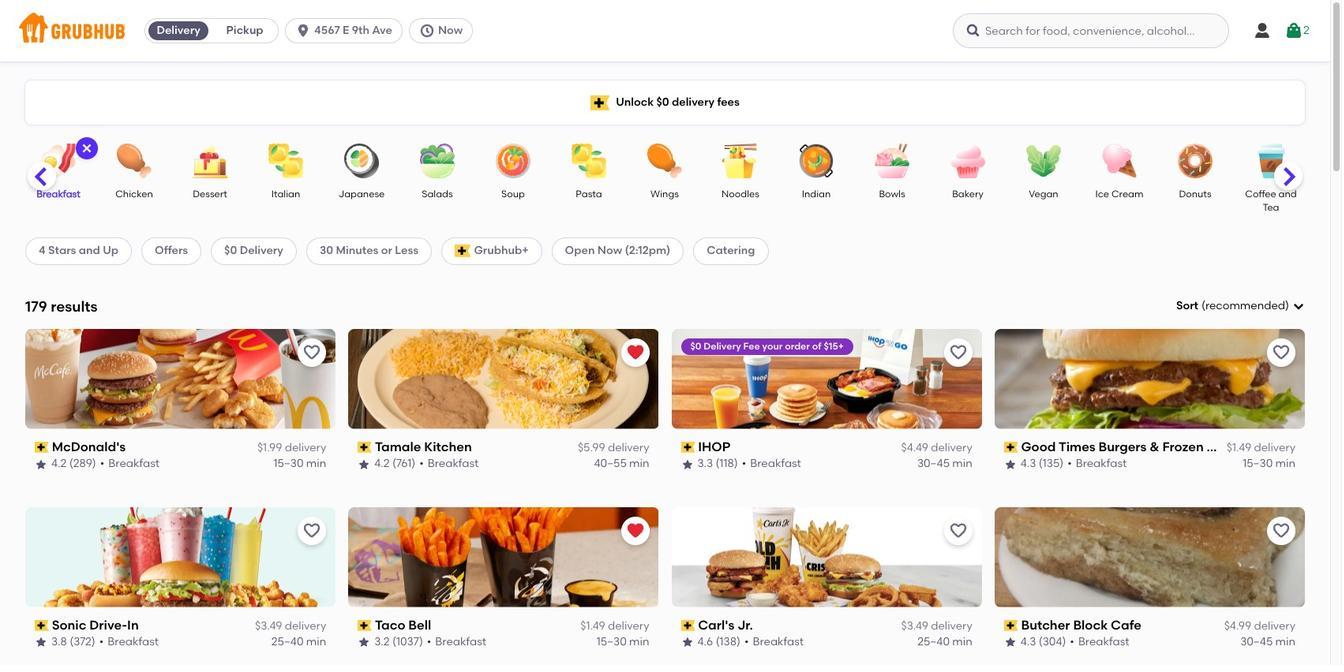 Task type: describe. For each thing, give the bounding box(es) containing it.
breakfast for ihop
[[750, 457, 801, 471]]

star icon image for carl's jr.
[[681, 637, 694, 649]]

butcher block cafe logo image
[[995, 507, 1305, 608]]

subscription pass image for ihop
[[681, 442, 695, 453]]

delivery for sonic drive-in
[[285, 620, 326, 633]]

minutes
[[336, 244, 379, 258]]

times
[[1059, 440, 1096, 455]]

delivery for mcdonald's
[[285, 441, 326, 455]]

4
[[39, 244, 46, 258]]

bowls
[[879, 189, 905, 200]]

179 results
[[25, 297, 98, 316]]

vegan
[[1029, 189, 1059, 200]]

save this restaurant button for sonic drive-in
[[298, 517, 326, 545]]

mcdonald's logo image
[[25, 329, 336, 429]]

$3.49 for carl's jr.
[[901, 620, 928, 633]]

delivery for good times burgers & frozen custard #113
[[1254, 441, 1296, 455]]

breakfast for tamale kitchen
[[428, 457, 479, 471]]

$0 delivery
[[224, 244, 283, 258]]

japanese
[[339, 189, 385, 200]]

ave
[[372, 24, 392, 37]]

noodles
[[722, 189, 759, 200]]

proceed to checkout
[[1139, 415, 1253, 428]]

$4.99 delivery
[[1224, 620, 1296, 633]]

bowls image
[[865, 144, 920, 178]]

25–40 min for sonic drive-in
[[271, 636, 326, 649]]

2 save this restaurant image from the top
[[949, 522, 968, 541]]

delivery for $0 delivery
[[240, 244, 283, 258]]

min for ihop
[[953, 457, 973, 471]]

chicken image
[[107, 144, 162, 178]]

• for tamale kitchen
[[419, 457, 424, 471]]

179
[[25, 297, 47, 316]]

save this restaurant image for mcdonald's
[[303, 343, 322, 362]]

30–45 min for ihop
[[917, 457, 973, 471]]

min for taco bell
[[629, 636, 649, 649]]

open now (2:12pm)
[[565, 244, 671, 258]]

catering
[[707, 244, 755, 258]]

delivery for ihop
[[931, 441, 973, 455]]

breakfast for good times burgers & frozen custard #113
[[1076, 457, 1127, 471]]

and inside coffee and tea
[[1279, 189, 1297, 200]]

unlock $0 delivery fees
[[616, 95, 740, 109]]

star icon image for tamale kitchen
[[358, 458, 371, 471]]

breakfast for carl's jr.
[[753, 636, 804, 649]]

carl's
[[698, 618, 735, 633]]

&
[[1150, 440, 1160, 455]]

indian
[[802, 189, 831, 200]]

delivery for $0 delivery fee your order of $15+
[[704, 341, 741, 352]]

15–30 min for mcdonald's
[[274, 457, 326, 471]]

pasta image
[[561, 144, 617, 178]]

3.3 (118)
[[698, 457, 738, 471]]

4567 e 9th ave button
[[285, 18, 409, 43]]

(372)
[[70, 636, 95, 649]]

4567
[[314, 24, 340, 37]]

min for sonic drive-in
[[306, 636, 326, 649]]

tamale kitchen logo image
[[348, 329, 659, 429]]

fee
[[743, 341, 760, 352]]

25–40 min for carl's jr.
[[918, 636, 973, 649]]

kitchen
[[424, 440, 472, 455]]

breakfast down "breakfast" image
[[37, 189, 80, 200]]

ice cream image
[[1092, 144, 1147, 178]]

wings image
[[637, 144, 692, 178]]

less
[[395, 244, 419, 258]]

$15+
[[824, 341, 844, 352]]

$0 for $0 delivery fee your order of $15+
[[690, 341, 701, 352]]

delivery for carl's jr.
[[931, 620, 973, 633]]

4.2 (761)
[[374, 457, 415, 471]]

Search for food, convenience, alcohol... search field
[[953, 13, 1229, 48]]

wings
[[651, 189, 679, 200]]

save this restaurant button for mcdonald's
[[298, 339, 326, 367]]

ice
[[1096, 189, 1109, 200]]

fees
[[717, 95, 740, 109]]

• breakfast for carl's jr.
[[744, 636, 804, 649]]

• breakfast for butcher block cafe
[[1070, 636, 1129, 649]]

delivery for taco bell
[[608, 620, 649, 633]]

now button
[[409, 18, 479, 43]]

pasta
[[576, 189, 602, 200]]

checkout
[[1201, 415, 1253, 428]]

$3.49 for sonic drive-in
[[255, 620, 282, 633]]

30–45 for butcher block cafe
[[1241, 636, 1273, 649]]

star icon image for taco bell
[[358, 637, 371, 649]]

4.3 for good times burgers & frozen custard #113
[[1021, 457, 1036, 471]]

$4.99
[[1224, 620, 1252, 633]]

carl's jr.
[[698, 618, 753, 633]]

1 vertical spatial now
[[598, 244, 622, 258]]

e
[[343, 24, 349, 37]]

30–45 for ihop
[[917, 457, 950, 471]]

ihop logo image
[[672, 329, 982, 429]]

svg image inside 2 button
[[1285, 21, 1304, 40]]

your
[[762, 341, 783, 352]]

• for taco bell
[[427, 636, 431, 649]]

order
[[785, 341, 810, 352]]

carl's jr. logo image
[[672, 507, 982, 608]]

ice cream
[[1096, 189, 1144, 200]]

• for good times burgers & frozen custard #113
[[1068, 457, 1072, 471]]

soup
[[501, 189, 525, 200]]

(138)
[[716, 636, 741, 649]]

breakfast for mcdonald's
[[108, 457, 159, 471]]

4.2 (289)
[[51, 457, 96, 471]]

good times burgers & frozen custard #113
[[1021, 440, 1287, 455]]

$4.49
[[901, 441, 928, 455]]

30
[[320, 244, 333, 258]]

(
[[1202, 299, 1206, 313]]

chicken
[[115, 189, 153, 200]]

(135)
[[1039, 457, 1064, 471]]

good times burgers & frozen custard #113 logo image
[[995, 329, 1305, 429]]

save this restaurant button for good times burgers & frozen custard #113
[[1267, 339, 1296, 367]]

grubhub+
[[474, 244, 529, 258]]

good
[[1021, 440, 1056, 455]]

open
[[565, 244, 595, 258]]

• for butcher block cafe
[[1070, 636, 1075, 649]]

• for mcdonald's
[[100, 457, 104, 471]]

(2:12pm)
[[625, 244, 671, 258]]

burgers
[[1099, 440, 1147, 455]]

tamale kitchen
[[375, 440, 472, 455]]

15–30 for taco bell
[[597, 636, 627, 649]]

custard
[[1207, 440, 1257, 455]]

up
[[103, 244, 118, 258]]

#113
[[1261, 440, 1287, 455]]

cafe
[[1111, 618, 1142, 633]]

jr.
[[738, 618, 753, 633]]

• for sonic drive-in
[[99, 636, 104, 649]]

of
[[812, 341, 822, 352]]

frozen
[[1163, 440, 1204, 455]]

subscription pass image for tamale kitchen
[[358, 442, 372, 453]]

$0 for $0 delivery
[[224, 244, 237, 258]]

now inside now 'button'
[[438, 24, 463, 37]]

$1.49 for taco bell
[[581, 620, 605, 633]]

in
[[127, 618, 139, 633]]

save this restaurant image for sonic drive-in
[[303, 522, 322, 541]]

vegan image
[[1016, 144, 1071, 178]]

4.3 (304)
[[1021, 636, 1066, 649]]

svg image inside now 'button'
[[419, 23, 435, 39]]

sort
[[1176, 299, 1199, 313]]

(118)
[[716, 457, 738, 471]]

1 save this restaurant image from the top
[[949, 343, 968, 362]]

save this restaurant image for good times burgers & frozen custard #113
[[1272, 343, 1291, 362]]



Task type: vqa. For each thing, say whether or not it's contained in the screenshot.


Task type: locate. For each thing, give the bounding box(es) containing it.
15–30 for mcdonald's
[[274, 457, 304, 471]]

4.3 down good
[[1021, 457, 1036, 471]]

1 $3.49 from the left
[[255, 620, 282, 633]]

1 vertical spatial saved restaurant image
[[626, 522, 645, 541]]

subscription pass image left the ihop
[[681, 442, 695, 453]]

• breakfast for ihop
[[742, 457, 801, 471]]

$3.49 delivery for carl's jr.
[[901, 620, 973, 633]]

subscription pass image left the carl's
[[681, 621, 695, 632]]

grubhub plus flag logo image left grubhub+
[[455, 245, 471, 258]]

star icon image for butcher block cafe
[[1004, 637, 1017, 649]]

• breakfast down mcdonald's
[[100, 457, 159, 471]]

4.2 for tamale kitchen
[[374, 457, 390, 471]]

3.8 (372)
[[51, 636, 95, 649]]

1 horizontal spatial $1.49
[[1227, 441, 1252, 455]]

30–45 down $4.49 delivery
[[917, 457, 950, 471]]

2 saved restaurant button from the top
[[621, 517, 649, 545]]

svg image inside 4567 e 9th ave button
[[295, 23, 311, 39]]

•
[[100, 457, 104, 471], [419, 457, 424, 471], [742, 457, 746, 471], [1068, 457, 1072, 471], [99, 636, 104, 649], [427, 636, 431, 649], [744, 636, 749, 649], [1070, 636, 1075, 649]]

0 horizontal spatial subscription pass image
[[35, 442, 49, 453]]

saved restaurant image for tamale kitchen
[[626, 343, 645, 362]]

coffee and tea
[[1245, 189, 1297, 213]]

ihop
[[698, 440, 731, 455]]

saved restaurant button for tamale kitchen
[[621, 339, 649, 367]]

1 horizontal spatial now
[[598, 244, 622, 258]]

taco bell logo image
[[348, 507, 659, 608]]

0 vertical spatial grubhub plus flag logo image
[[591, 95, 610, 110]]

donuts
[[1179, 189, 1212, 200]]

2 saved restaurant image from the top
[[626, 522, 645, 541]]

star icon image left 4.3 (135)
[[1004, 458, 1017, 471]]

star icon image left 4.3 (304)
[[1004, 637, 1017, 649]]

2 $3.49 from the left
[[901, 620, 928, 633]]

• breakfast down "times"
[[1068, 457, 1127, 471]]

1 horizontal spatial and
[[1279, 189, 1297, 200]]

grubhub plus flag logo image for unlock $0 delivery fees
[[591, 95, 610, 110]]

1 horizontal spatial 15–30 min
[[597, 636, 649, 649]]

delivery inside 'delivery' 'button'
[[157, 24, 200, 37]]

1 vertical spatial saved restaurant button
[[621, 517, 649, 545]]

• right the (135)
[[1068, 457, 1072, 471]]

subscription pass image left butcher
[[1004, 621, 1018, 632]]

breakfast for butcher block cafe
[[1078, 636, 1129, 649]]

subscription pass image for mcdonald's
[[35, 442, 49, 453]]

• right (289)
[[100, 457, 104, 471]]

0 vertical spatial subscription pass image
[[35, 442, 49, 453]]

• right (118)
[[742, 457, 746, 471]]

1 horizontal spatial $3.49 delivery
[[901, 620, 973, 633]]

breakfast down kitchen
[[428, 457, 479, 471]]

3.8
[[51, 636, 67, 649]]

star icon image
[[35, 458, 47, 471], [358, 458, 371, 471], [681, 458, 694, 471], [1004, 458, 1017, 471], [35, 637, 47, 649], [358, 637, 371, 649], [681, 637, 694, 649], [1004, 637, 1017, 649]]

0 horizontal spatial 25–40 min
[[271, 636, 326, 649]]

noodles image
[[713, 144, 768, 178]]

salads
[[422, 189, 453, 200]]

30–45 min down $4.49 delivery
[[917, 457, 973, 471]]

0 horizontal spatial 4.2
[[51, 457, 67, 471]]

2 25–40 from the left
[[918, 636, 950, 649]]

30–45
[[917, 457, 950, 471], [1241, 636, 1273, 649]]

$1.49 delivery for taco bell
[[581, 620, 649, 633]]

0 vertical spatial $0
[[656, 95, 669, 109]]

now
[[438, 24, 463, 37], [598, 244, 622, 258]]

4.3 for butcher block cafe
[[1021, 636, 1036, 649]]

cream
[[1112, 189, 1144, 200]]

breakfast down in
[[108, 636, 159, 649]]

1 vertical spatial $1.49 delivery
[[581, 620, 649, 633]]

0 horizontal spatial $1.49
[[581, 620, 605, 633]]

sonic drive-in logo image
[[25, 507, 336, 608]]

• breakfast down in
[[99, 636, 159, 649]]

$4.49 delivery
[[901, 441, 973, 455]]

svg image right ave
[[419, 23, 435, 39]]

italian image
[[258, 144, 313, 178]]

2 vertical spatial delivery
[[704, 341, 741, 352]]

$1.49
[[1227, 441, 1252, 455], [581, 620, 605, 633]]

$1.99
[[257, 441, 282, 455]]

subscription pass image for butcher block cafe
[[1004, 621, 1018, 632]]

$5.99 delivery
[[578, 441, 649, 455]]

30–45 min down $4.99 delivery
[[1241, 636, 1296, 649]]

breakfast for taco bell
[[435, 636, 486, 649]]

subscription pass image for good times burgers & frozen custard #113
[[1004, 442, 1018, 453]]

none field containing sort
[[1176, 298, 1305, 315]]

9th
[[352, 24, 370, 37]]

2 horizontal spatial 15–30 min
[[1243, 457, 1296, 471]]

pickup
[[226, 24, 263, 37]]

proceed to checkout button
[[1090, 408, 1302, 436]]

0 horizontal spatial $0
[[224, 244, 237, 258]]

1 horizontal spatial 25–40
[[918, 636, 950, 649]]

1 horizontal spatial 4.2
[[374, 457, 390, 471]]

star icon image left 4.2 (761)
[[358, 458, 371, 471]]

breakfast
[[37, 189, 80, 200], [108, 457, 159, 471], [428, 457, 479, 471], [750, 457, 801, 471], [1076, 457, 1127, 471], [108, 636, 159, 649], [435, 636, 486, 649], [753, 636, 804, 649], [1078, 636, 1129, 649]]

star icon image for ihop
[[681, 458, 694, 471]]

1 vertical spatial delivery
[[240, 244, 283, 258]]

save this restaurant image for butcher block cafe
[[1272, 522, 1291, 541]]

star icon image left 4.6
[[681, 637, 694, 649]]

1 horizontal spatial 30–45 min
[[1241, 636, 1296, 649]]

0 horizontal spatial 30–45 min
[[917, 457, 973, 471]]

star icon image for sonic drive-in
[[35, 637, 47, 649]]

0 horizontal spatial delivery
[[157, 24, 200, 37]]

1 horizontal spatial subscription pass image
[[681, 621, 695, 632]]

• down sonic drive-in
[[99, 636, 104, 649]]

• breakfast for good times burgers & frozen custard #113
[[1068, 457, 1127, 471]]

$1.49 for good times burgers & frozen custard #113
[[1227, 441, 1252, 455]]

1 4.2 from the left
[[51, 457, 67, 471]]

0 horizontal spatial 30–45
[[917, 457, 950, 471]]

sonic drive-in
[[52, 618, 139, 633]]

delivery for butcher block cafe
[[1254, 620, 1296, 633]]

0 vertical spatial and
[[1279, 189, 1297, 200]]

2 horizontal spatial 15–30
[[1243, 457, 1273, 471]]

)
[[1285, 299, 1289, 313]]

4 stars and up
[[39, 244, 118, 258]]

0 vertical spatial save this restaurant image
[[949, 343, 968, 362]]

grubhub plus flag logo image left unlock
[[591, 95, 610, 110]]

1 vertical spatial 4.3
[[1021, 636, 1036, 649]]

40–55 min
[[594, 457, 649, 471]]

save this restaurant button
[[298, 339, 326, 367], [944, 339, 973, 367], [1267, 339, 1296, 367], [298, 517, 326, 545], [944, 517, 973, 545], [1267, 517, 1296, 545]]

breakfast right (1037)
[[435, 636, 486, 649]]

svg image
[[419, 23, 435, 39], [81, 142, 93, 155]]

soup image
[[486, 144, 541, 178]]

tamale
[[375, 440, 421, 455]]

4.6
[[698, 636, 713, 649]]

subscription pass image left good
[[1004, 442, 1018, 453]]

1 vertical spatial subscription pass image
[[681, 621, 695, 632]]

offers
[[155, 244, 188, 258]]

0 horizontal spatial 15–30
[[274, 457, 304, 471]]

1 horizontal spatial 30–45
[[1241, 636, 1273, 649]]

• breakfast for sonic drive-in
[[99, 636, 159, 649]]

2 4.2 from the left
[[374, 457, 390, 471]]

2 horizontal spatial $0
[[690, 341, 701, 352]]

block
[[1073, 618, 1108, 633]]

min for butcher block cafe
[[1276, 636, 1296, 649]]

star icon image for mcdonald's
[[35, 458, 47, 471]]

0 horizontal spatial $1.49 delivery
[[581, 620, 649, 633]]

0 vertical spatial 30–45
[[917, 457, 950, 471]]

subscription pass image
[[35, 442, 49, 453], [681, 621, 695, 632]]

2 $3.49 delivery from the left
[[901, 620, 973, 633]]

4.2 left (761)
[[374, 457, 390, 471]]

0 vertical spatial 4.3
[[1021, 457, 1036, 471]]

(289)
[[69, 457, 96, 471]]

0 horizontal spatial now
[[438, 24, 463, 37]]

0 vertical spatial $1.49 delivery
[[1227, 441, 1296, 455]]

• breakfast right (118)
[[742, 457, 801, 471]]

• breakfast down kitchen
[[419, 457, 479, 471]]

butcher block cafe
[[1021, 618, 1142, 633]]

saved restaurant image for taco bell
[[626, 522, 645, 541]]

1 horizontal spatial grubhub plus flag logo image
[[591, 95, 610, 110]]

0 vertical spatial $1.49
[[1227, 441, 1252, 455]]

results
[[51, 297, 98, 316]]

$0 right offers
[[224, 244, 237, 258]]

1 horizontal spatial 15–30
[[597, 636, 627, 649]]

min for mcdonald's
[[306, 457, 326, 471]]

• breakfast for taco bell
[[427, 636, 486, 649]]

4.6 (138)
[[698, 636, 741, 649]]

grubhub plus flag logo image for grubhub+
[[455, 245, 471, 258]]

• breakfast for tamale kitchen
[[419, 457, 479, 471]]

1 vertical spatial $1.49
[[581, 620, 605, 633]]

star icon image for good times burgers & frozen custard #113
[[1004, 458, 1017, 471]]

• down tamale kitchen
[[419, 457, 424, 471]]

3.2
[[374, 636, 390, 649]]

1 saved restaurant image from the top
[[626, 343, 645, 362]]

delivery left fee on the bottom right of page
[[704, 341, 741, 352]]

4.2 left (289)
[[51, 457, 67, 471]]

0 horizontal spatial grubhub plus flag logo image
[[455, 245, 471, 258]]

• down jr.
[[744, 636, 749, 649]]

15–30
[[274, 457, 304, 471], [1243, 457, 1273, 471], [597, 636, 627, 649]]

0 horizontal spatial 25–40
[[271, 636, 304, 649]]

butcher
[[1021, 618, 1070, 633]]

grubhub plus flag logo image
[[591, 95, 610, 110], [455, 245, 471, 258]]

$0
[[656, 95, 669, 109], [224, 244, 237, 258], [690, 341, 701, 352]]

breakfast down block
[[1078, 636, 1129, 649]]

1 horizontal spatial svg image
[[419, 23, 435, 39]]

now right open
[[598, 244, 622, 258]]

• breakfast down block
[[1070, 636, 1129, 649]]

30–45 min for butcher block cafe
[[1241, 636, 1296, 649]]

1 25–40 from the left
[[271, 636, 304, 649]]

1 $3.49 delivery from the left
[[255, 620, 326, 633]]

• breakfast down bell
[[427, 636, 486, 649]]

mcdonald's
[[52, 440, 126, 455]]

coffee
[[1245, 189, 1276, 200]]

0 vertical spatial saved restaurant image
[[626, 343, 645, 362]]

(304)
[[1039, 636, 1066, 649]]

saved restaurant image
[[626, 343, 645, 362], [626, 522, 645, 541]]

40–55
[[594, 457, 627, 471]]

• down butcher block cafe
[[1070, 636, 1075, 649]]

recommended
[[1206, 299, 1285, 313]]

2 vertical spatial $0
[[690, 341, 701, 352]]

0 vertical spatial now
[[438, 24, 463, 37]]

delivery
[[672, 95, 715, 109], [285, 441, 326, 455], [608, 441, 649, 455], [931, 441, 973, 455], [1254, 441, 1296, 455], [285, 620, 326, 633], [608, 620, 649, 633], [931, 620, 973, 633], [1254, 620, 1296, 633]]

$3.49
[[255, 620, 282, 633], [901, 620, 928, 633]]

1 4.3 from the top
[[1021, 457, 1036, 471]]

subscription pass image left tamale
[[358, 442, 372, 453]]

15–30 min for good times burgers & frozen custard #113
[[1243, 457, 1296, 471]]

2 4.3 from the top
[[1021, 636, 1036, 649]]

$1.49 delivery for good times burgers & frozen custard #113
[[1227, 441, 1296, 455]]

1 25–40 min from the left
[[271, 636, 326, 649]]

0 horizontal spatial $3.49
[[255, 620, 282, 633]]

0 horizontal spatial $3.49 delivery
[[255, 620, 326, 633]]

1 horizontal spatial $3.49
[[901, 620, 928, 633]]

(761)
[[392, 457, 415, 471]]

2 25–40 min from the left
[[918, 636, 973, 649]]

donuts image
[[1168, 144, 1223, 178]]

subscription pass image left 'taco'
[[358, 621, 372, 632]]

save this restaurant image
[[949, 343, 968, 362], [949, 522, 968, 541]]

subscription pass image
[[358, 442, 372, 453], [681, 442, 695, 453], [1004, 442, 1018, 453], [35, 621, 49, 632], [358, 621, 372, 632], [1004, 621, 1018, 632]]

• for ihop
[[742, 457, 746, 471]]

breakfast for sonic drive-in
[[108, 636, 159, 649]]

svg image left chicken image
[[81, 142, 93, 155]]

breakfast right (118)
[[750, 457, 801, 471]]

sonic
[[52, 618, 86, 633]]

main navigation navigation
[[0, 0, 1330, 62]]

$3.49 delivery for sonic drive-in
[[255, 620, 326, 633]]

star icon image left 3.8
[[35, 637, 47, 649]]

1 vertical spatial and
[[79, 244, 100, 258]]

save this restaurant button for butcher block cafe
[[1267, 517, 1296, 545]]

japanese image
[[334, 144, 389, 178]]

15–30 for good times burgers & frozen custard #113
[[1243, 457, 1273, 471]]

25–40 for sonic drive-in
[[271, 636, 304, 649]]

4.2 for mcdonald's
[[51, 457, 67, 471]]

breakfast down jr.
[[753, 636, 804, 649]]

$3.49 delivery
[[255, 620, 326, 633], [901, 620, 973, 633]]

star icon image left 4.2 (289)
[[35, 458, 47, 471]]

drive-
[[89, 618, 127, 633]]

1 vertical spatial 30–45 min
[[1241, 636, 1296, 649]]

1 horizontal spatial $0
[[656, 95, 669, 109]]

2 button
[[1285, 17, 1310, 45]]

delivery button
[[145, 18, 212, 43]]

1 horizontal spatial 25–40 min
[[918, 636, 973, 649]]

saved restaurant button for taco bell
[[621, 517, 649, 545]]

25–40 for carl's jr.
[[918, 636, 950, 649]]

None field
[[1176, 298, 1305, 315]]

30–45 down $4.99 delivery
[[1241, 636, 1273, 649]]

0 horizontal spatial and
[[79, 244, 100, 258]]

coffee and tea image
[[1244, 144, 1299, 178]]

proceed
[[1139, 415, 1184, 428]]

2
[[1304, 24, 1310, 37]]

4.3 left (304)
[[1021, 636, 1036, 649]]

svg image
[[1253, 21, 1272, 40], [1285, 21, 1304, 40], [295, 23, 311, 39], [966, 23, 981, 39], [1293, 300, 1305, 313]]

subscription pass image for sonic drive-in
[[35, 621, 49, 632]]

$0 right unlock
[[656, 95, 669, 109]]

0 vertical spatial delivery
[[157, 24, 200, 37]]

to
[[1187, 415, 1198, 428]]

• down bell
[[427, 636, 431, 649]]

• breakfast for mcdonald's
[[100, 457, 159, 471]]

$0 delivery fee your order of $15+
[[690, 341, 844, 352]]

and left up
[[79, 244, 100, 258]]

subscription pass image left "sonic"
[[35, 621, 49, 632]]

• for carl's jr.
[[744, 636, 749, 649]]

3.3
[[698, 457, 713, 471]]

stars
[[48, 244, 76, 258]]

save this restaurant button for carl's jr.
[[944, 517, 973, 545]]

30–45 min
[[917, 457, 973, 471], [1241, 636, 1296, 649]]

$1.99 delivery
[[257, 441, 326, 455]]

0 horizontal spatial 15–30 min
[[274, 457, 326, 471]]

breakfast down burgers on the bottom right of page
[[1076, 457, 1127, 471]]

1 horizontal spatial delivery
[[240, 244, 283, 258]]

0 vertical spatial saved restaurant button
[[621, 339, 649, 367]]

pickup button
[[212, 18, 278, 43]]

1 vertical spatial grubhub plus flag logo image
[[455, 245, 471, 258]]

15–30 min
[[274, 457, 326, 471], [1243, 457, 1296, 471], [597, 636, 649, 649]]

delivery left pickup
[[157, 24, 200, 37]]

breakfast down mcdonald's
[[108, 457, 159, 471]]

• breakfast down jr.
[[744, 636, 804, 649]]

italian
[[271, 189, 300, 200]]

dessert image
[[182, 144, 238, 178]]

0 horizontal spatial svg image
[[81, 142, 93, 155]]

0 vertical spatial 30–45 min
[[917, 457, 973, 471]]

(1037)
[[392, 636, 423, 649]]

bakery image
[[940, 144, 996, 178]]

$0 left fee on the bottom right of page
[[690, 341, 701, 352]]

star icon image left 3.2
[[358, 637, 371, 649]]

indian image
[[789, 144, 844, 178]]

1 vertical spatial save this restaurant image
[[949, 522, 968, 541]]

star icon image left 3.3
[[681, 458, 694, 471]]

salads image
[[410, 144, 465, 178]]

min for tamale kitchen
[[629, 457, 649, 471]]

min for carl's jr.
[[953, 636, 973, 649]]

15–30 min for taco bell
[[597, 636, 649, 649]]

2 horizontal spatial delivery
[[704, 341, 741, 352]]

delivery for tamale kitchen
[[608, 441, 649, 455]]

subscription pass image for taco bell
[[358, 621, 372, 632]]

subscription pass image for carl's jr.
[[681, 621, 695, 632]]

min for good times burgers & frozen custard #113
[[1276, 457, 1296, 471]]

1 vertical spatial svg image
[[81, 142, 93, 155]]

1 vertical spatial 30–45
[[1241, 636, 1273, 649]]

subscription pass image left mcdonald's
[[35, 442, 49, 453]]

0 vertical spatial svg image
[[419, 23, 435, 39]]

tea
[[1263, 202, 1280, 213]]

1 vertical spatial $0
[[224, 244, 237, 258]]

unlock
[[616, 95, 654, 109]]

1 horizontal spatial $1.49 delivery
[[1227, 441, 1296, 455]]

save this restaurant image
[[303, 343, 322, 362], [1272, 343, 1291, 362], [303, 522, 322, 541], [1272, 522, 1291, 541]]

breakfast image
[[31, 144, 86, 178]]

now right ave
[[438, 24, 463, 37]]

bakery
[[952, 189, 984, 200]]

delivery down italian
[[240, 244, 283, 258]]

and up tea
[[1279, 189, 1297, 200]]

1 saved restaurant button from the top
[[621, 339, 649, 367]]

30 minutes or less
[[320, 244, 419, 258]]



